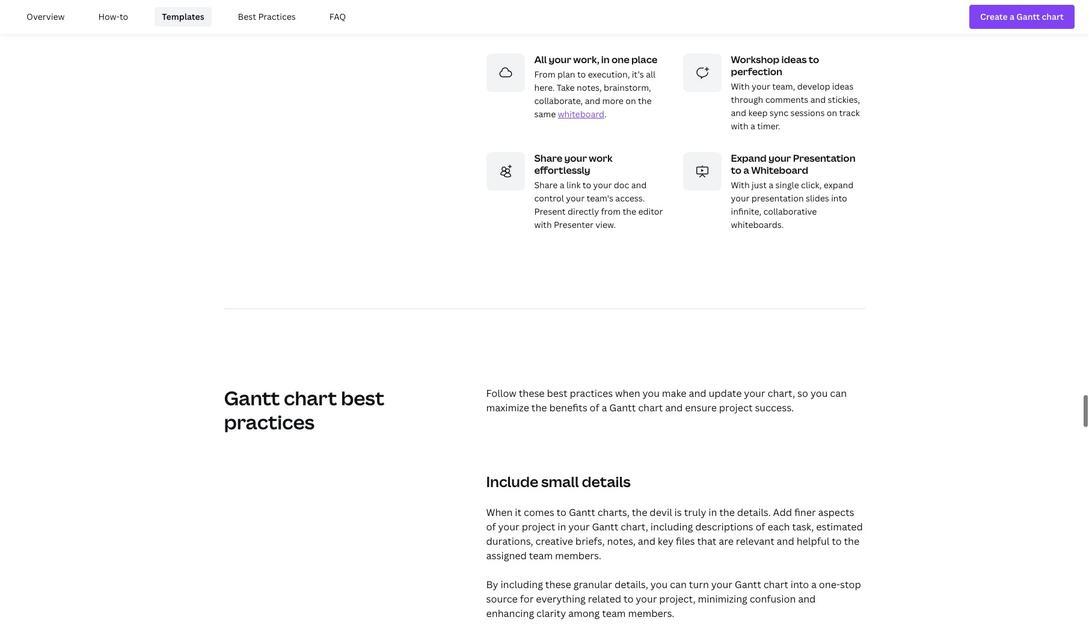 Task type: describe. For each thing, give the bounding box(es) containing it.
the left "devil"
[[632, 506, 647, 519]]

gantt inside follow these best practices when you make and update your chart, so you can maximize the benefits of a gantt chart and ensure project success.
[[610, 401, 636, 414]]

source
[[486, 592, 518, 606]]

expand your presentation to a whiteboard
[[731, 151, 856, 177]]

templates
[[162, 11, 204, 22]]

notes, inside "when it comes to gantt charts, the devil is truly in the details. add finer aspects of your project in your gantt chart, including descriptions of each task, estimated durations, creative briefs, notes, and key files that are relevant and helpful to the assigned team members."
[[607, 535, 636, 548]]

chart inside follow these best practices when you make and update your chart, so you can maximize the benefits of a gantt chart and ensure project success.
[[638, 401, 663, 414]]

your up briefs,
[[569, 520, 590, 533]]

for
[[520, 592, 534, 606]]

by
[[486, 578, 498, 591]]

overview
[[26, 11, 65, 22]]

granular
[[574, 578, 612, 591]]

the inside share a link to your doc and control your team's access. present directly from the editor with presenter view.
[[623, 206, 636, 217]]

charts,
[[598, 506, 630, 519]]

your down the link
[[566, 192, 585, 204]]

your inside workshop ideas to perfection with your team, develop ideas through comments and stickies, and keep sync sessions on track with a timer.
[[752, 80, 770, 92]]

all your work, in one place image
[[486, 53, 525, 92]]

follow these best practices when you make and update your chart, so you can maximize the benefits of a gantt chart and ensure project success.
[[486, 387, 847, 414]]

a inside by including these granular details, you can turn your gantt chart into a one-stop source for everything related to your project, minimizing confusion and enhancing clarity among team members.
[[811, 578, 817, 591]]

develop
[[797, 80, 830, 92]]

enhancing
[[486, 607, 534, 620]]

collaborate,
[[534, 95, 583, 106]]

gantt inside gantt chart best practices
[[224, 385, 280, 411]]

by including these granular details, you can turn your gantt chart into a one-stop source for everything related to your project, minimizing confusion and enhancing clarity among team members.
[[486, 578, 861, 620]]

so
[[798, 387, 808, 400]]

turn
[[689, 578, 709, 591]]

how-to button
[[86, 2, 140, 31]]

more
[[602, 95, 624, 106]]

estimated
[[816, 520, 863, 533]]

share your work effortlessly image
[[486, 152, 525, 190]]

overview link
[[19, 7, 72, 26]]

0 horizontal spatial ideas
[[782, 53, 807, 66]]

one-
[[819, 578, 840, 591]]

among
[[568, 607, 600, 620]]

plan
[[558, 68, 575, 80]]

editor
[[638, 206, 663, 217]]

best practices button
[[226, 2, 308, 31]]

stickies,
[[828, 94, 860, 105]]

including inside by including these granular details, you can turn your gantt chart into a one-stop source for everything related to your project, minimizing confusion and enhancing clarity among team members.
[[501, 578, 543, 591]]

and inside from plan to execution, it's all here. take notes, brainstorm, collaborate, and more on the same
[[585, 95, 600, 106]]

truly
[[684, 506, 706, 519]]

maximize
[[486, 401, 529, 414]]

descriptions
[[695, 520, 753, 533]]

0 horizontal spatial in
[[558, 520, 566, 533]]

click,
[[801, 179, 822, 190]]

and inside share a link to your doc and control your team's access. present directly from the editor with presenter view.
[[631, 179, 647, 190]]

to right comes
[[557, 506, 567, 519]]

to inside workshop ideas to perfection with your team, develop ideas through comments and stickies, and keep sync sessions on track with a timer.
[[809, 53, 819, 66]]

chart inside by including these granular details, you can turn your gantt chart into a one-stop source for everything related to your project, minimizing confusion and enhancing clarity among team members.
[[764, 578, 788, 591]]

collaborative
[[764, 206, 817, 217]]

the down estimated on the right of the page
[[844, 535, 860, 548]]

related
[[588, 592, 621, 606]]

track
[[839, 107, 860, 118]]

your inside with just a single click, expand your presentation slides into infinite, collaborative whiteboards.
[[731, 192, 750, 204]]

and inside by including these granular details, you can turn your gantt chart into a one-stop source for everything related to your project, minimizing confusion and enhancing clarity among team members.
[[798, 592, 816, 606]]

and down develop
[[811, 94, 826, 105]]

include
[[486, 471, 538, 491]]

comments
[[765, 94, 809, 105]]

are
[[719, 535, 734, 548]]

success.
[[755, 401, 794, 414]]

these inside by including these granular details, you can turn your gantt chart into a one-stop source for everything related to your project, minimizing confusion and enhancing clarity among team members.
[[545, 578, 571, 591]]

workshop ideas to perfection with your team, develop ideas through comments and stickies, and keep sync sessions on track with a timer.
[[731, 53, 860, 132]]

team inside by including these granular details, you can turn your gantt chart into a one-stop source for everything related to your project, minimizing confusion and enhancing clarity among team members.
[[602, 607, 626, 620]]

a inside follow these best practices when you make and update your chart, so you can maximize the benefits of a gantt chart and ensure project success.
[[602, 401, 607, 414]]

and up ensure
[[689, 387, 707, 400]]

share for share your work effortlessly
[[534, 151, 563, 165]]

on inside workshop ideas to perfection with your team, develop ideas through comments and stickies, and keep sync sessions on track with a timer.
[[827, 107, 837, 118]]

minimizing
[[698, 592, 748, 606]]

chart, inside "when it comes to gantt charts, the devil is truly in the details. add finer aspects of your project in your gantt chart, including descriptions of each task, estimated durations, creative briefs, notes, and key files that are relevant and helpful to the assigned team members."
[[621, 520, 648, 533]]

to inside share a link to your doc and control your team's access. present directly from the editor with presenter view.
[[583, 179, 591, 190]]

confusion
[[750, 592, 796, 606]]

view.
[[596, 219, 616, 230]]

your up the plan
[[549, 53, 571, 66]]

finer
[[795, 506, 816, 519]]

timer.
[[757, 120, 781, 132]]

to inside "button"
[[120, 11, 128, 22]]

all
[[534, 53, 547, 66]]

doc
[[614, 179, 629, 190]]

team inside "when it comes to gantt charts, the devil is truly in the details. add finer aspects of your project in your gantt chart, including descriptions of each task, estimated durations, creative briefs, notes, and key files that are relevant and helpful to the assigned team members."
[[529, 549, 553, 562]]

a inside share a link to your doc and control your team's access. present directly from the editor with presenter view.
[[560, 179, 565, 190]]

work
[[589, 151, 613, 165]]

with just a single click, expand your presentation slides into infinite, collaborative whiteboards.
[[731, 179, 854, 230]]

make
[[662, 387, 687, 400]]

access.
[[616, 192, 645, 204]]

a inside expand your presentation to a whiteboard
[[744, 163, 749, 177]]

how-to
[[98, 11, 128, 22]]

execution,
[[588, 68, 630, 80]]

small
[[541, 471, 579, 491]]

expand
[[731, 151, 767, 165]]

project inside follow these best practices when you make and update your chart, so you can maximize the benefits of a gantt chart and ensure project success.
[[719, 401, 753, 414]]

your inside share your work effortlessly
[[565, 151, 587, 165]]

practices for these
[[570, 387, 613, 400]]

notes, inside from plan to execution, it's all here. take notes, brainstorm, collaborate, and more on the same
[[577, 82, 602, 93]]

best practices
[[238, 11, 296, 22]]

everything
[[536, 592, 586, 606]]

brainstorm,
[[604, 82, 651, 93]]

to inside from plan to execution, it's all here. take notes, brainstorm, collaborate, and more on the same
[[577, 68, 586, 80]]

chart inside gantt chart best practices
[[284, 385, 337, 411]]

with inside share a link to your doc and control your team's access. present directly from the editor with presenter view.
[[534, 219, 552, 230]]

best for chart
[[341, 385, 384, 411]]

expand your presentation to a whiteboard image
[[683, 152, 721, 190]]

gantt chart best practices
[[224, 385, 384, 435]]

your up team's
[[593, 179, 612, 190]]

faq button
[[317, 2, 358, 31]]

practices for chart
[[224, 409, 315, 435]]

whiteboards.
[[731, 219, 784, 230]]

presenter
[[554, 219, 594, 230]]

the up descriptions
[[720, 506, 735, 519]]

team's
[[587, 192, 614, 204]]

you for confusion
[[651, 578, 668, 591]]

0 horizontal spatial of
[[486, 520, 496, 533]]

a inside workshop ideas to perfection with your team, develop ideas through comments and stickies, and keep sync sessions on track with a timer.
[[751, 120, 755, 132]]

each
[[768, 520, 790, 533]]

from plan to execution, it's all here. take notes, brainstorm, collaborate, and more on the same
[[534, 68, 656, 120]]

1 horizontal spatial ideas
[[832, 80, 854, 92]]

with inside workshop ideas to perfection with your team, develop ideas through comments and stickies, and keep sync sessions on track with a timer.
[[731, 80, 750, 92]]

stop
[[840, 578, 861, 591]]

durations,
[[486, 535, 533, 548]]

assigned
[[486, 549, 527, 562]]

link
[[567, 179, 581, 190]]

the inside from plan to execution, it's all here. take notes, brainstorm, collaborate, and more on the same
[[638, 95, 652, 106]]

your inside follow these best practices when you make and update your chart, so you can maximize the benefits of a gantt chart and ensure project success.
[[744, 387, 765, 400]]

whiteboard
[[751, 163, 809, 177]]

presentation
[[752, 192, 804, 204]]



Task type: locate. For each thing, give the bounding box(es) containing it.
.
[[604, 108, 607, 120]]

1 vertical spatial can
[[670, 578, 687, 591]]

2 share from the top
[[534, 179, 558, 190]]

team,
[[772, 80, 795, 92]]

chart, down charts,
[[621, 520, 648, 533]]

of right benefits
[[590, 401, 599, 414]]

0 vertical spatial project
[[719, 401, 753, 414]]

that
[[697, 535, 717, 548]]

briefs,
[[576, 535, 605, 548]]

team down creative
[[529, 549, 553, 562]]

members. inside "when it comes to gantt charts, the devil is truly in the details. add finer aspects of your project in your gantt chart, including descriptions of each task, estimated durations, creative briefs, notes, and key files that are relevant and helpful to the assigned team members."
[[555, 549, 601, 562]]

0 horizontal spatial practices
[[224, 409, 315, 435]]

share inside share your work effortlessly
[[534, 151, 563, 165]]

you up project,
[[651, 578, 668, 591]]

your left work
[[565, 151, 587, 165]]

you right so
[[811, 387, 828, 400]]

including
[[651, 520, 693, 533], [501, 578, 543, 591]]

whiteboard
[[558, 108, 604, 120]]

keep
[[749, 107, 768, 118]]

including up for
[[501, 578, 543, 591]]

1 vertical spatial on
[[827, 107, 837, 118]]

these up 'everything'
[[545, 578, 571, 591]]

best
[[341, 385, 384, 411], [547, 387, 568, 400]]

0 horizontal spatial on
[[626, 95, 636, 106]]

members. down project,
[[628, 607, 675, 620]]

of up relevant
[[756, 520, 765, 533]]

page section links element
[[0, 0, 1089, 34]]

to right the link
[[583, 179, 591, 190]]

and up access.
[[631, 179, 647, 190]]

0 horizontal spatial with
[[534, 219, 552, 230]]

to down estimated on the right of the page
[[832, 535, 842, 548]]

notes, right take
[[577, 82, 602, 93]]

your inside expand your presentation to a whiteboard
[[769, 151, 791, 165]]

from
[[601, 206, 621, 217]]

1 horizontal spatial in
[[601, 53, 610, 66]]

1 horizontal spatial on
[[827, 107, 837, 118]]

1 horizontal spatial can
[[830, 387, 847, 400]]

devil
[[650, 506, 672, 519]]

overview button
[[14, 2, 77, 31]]

to left templates
[[120, 11, 128, 22]]

0 horizontal spatial can
[[670, 578, 687, 591]]

into inside by including these granular details, you can turn your gantt chart into a one-stop source for everything related to your project, minimizing confusion and enhancing clarity among team members.
[[791, 578, 809, 591]]

project down 'update'
[[719, 401, 753, 414]]

0 vertical spatial including
[[651, 520, 693, 533]]

chart, up success.
[[768, 387, 795, 400]]

a left the link
[[560, 179, 565, 190]]

of inside follow these best practices when you make and update your chart, so you can maximize the benefits of a gantt chart and ensure project success.
[[590, 401, 599, 414]]

2 with from the top
[[731, 179, 750, 190]]

in up creative
[[558, 520, 566, 533]]

sync
[[770, 107, 789, 118]]

you inside by including these granular details, you can turn your gantt chart into a one-stop source for everything related to your project, minimizing confusion and enhancing clarity among team members.
[[651, 578, 668, 591]]

the down access.
[[623, 206, 636, 217]]

to
[[120, 11, 128, 22], [809, 53, 819, 66], [577, 68, 586, 80], [731, 163, 742, 177], [583, 179, 591, 190], [557, 506, 567, 519], [832, 535, 842, 548], [624, 592, 634, 606]]

can up project,
[[670, 578, 687, 591]]

your up minimizing
[[711, 578, 733, 591]]

including inside "when it comes to gantt charts, the devil is truly in the details. add finer aspects of your project in your gantt chart, including descriptions of each task, estimated durations, creative briefs, notes, and key files that are relevant and helpful to the assigned team members."
[[651, 520, 693, 533]]

and left 'key'
[[638, 535, 656, 548]]

and right confusion
[[798, 592, 816, 606]]

best inside follow these best practices when you make and update your chart, so you can maximize the benefits of a gantt chart and ensure project success.
[[547, 387, 568, 400]]

to inside expand your presentation to a whiteboard
[[731, 163, 742, 177]]

helpful
[[797, 535, 830, 548]]

all
[[646, 68, 656, 80]]

to right the plan
[[577, 68, 586, 80]]

to right expand your presentation to a whiteboard "image" at the right top
[[731, 163, 742, 177]]

can right so
[[830, 387, 847, 400]]

your up "infinite,"
[[731, 192, 750, 204]]

you
[[643, 387, 660, 400], [811, 387, 828, 400], [651, 578, 668, 591]]

0 horizontal spatial chart,
[[621, 520, 648, 533]]

0 vertical spatial members.
[[555, 549, 601, 562]]

into inside with just a single click, expand your presentation slides into infinite, collaborative whiteboards.
[[831, 192, 847, 204]]

just
[[752, 179, 767, 190]]

place
[[632, 53, 658, 66]]

your up success.
[[744, 387, 765, 400]]

with inside workshop ideas to perfection with your team, develop ideas through comments and stickies, and keep sync sessions on track with a timer.
[[731, 120, 749, 132]]

team down related
[[602, 607, 626, 620]]

how-
[[98, 11, 120, 22]]

on inside from plan to execution, it's all here. take notes, brainstorm, collaborate, and more on the same
[[626, 95, 636, 106]]

1 vertical spatial chart,
[[621, 520, 648, 533]]

including up 'key'
[[651, 520, 693, 533]]

a left whiteboard
[[744, 163, 749, 177]]

from
[[534, 68, 556, 80]]

1 horizontal spatial team
[[602, 607, 626, 620]]

2 horizontal spatial chart
[[764, 578, 788, 591]]

members.
[[555, 549, 601, 562], [628, 607, 675, 620]]

0 horizontal spatial members.
[[555, 549, 601, 562]]

on down brainstorm,
[[626, 95, 636, 106]]

2 vertical spatial in
[[558, 520, 566, 533]]

control
[[534, 192, 564, 204]]

1 horizontal spatial including
[[651, 520, 693, 533]]

chart,
[[768, 387, 795, 400], [621, 520, 648, 533]]

into left one-
[[791, 578, 809, 591]]

and up whiteboard .
[[585, 95, 600, 106]]

you for project
[[643, 387, 660, 400]]

share for share a link to your doc and control your team's access. present directly from the editor with presenter view.
[[534, 179, 558, 190]]

1 vertical spatial members.
[[628, 607, 675, 620]]

1 horizontal spatial notes,
[[607, 535, 636, 548]]

share a link to your doc and control your team's access. present directly from the editor with presenter view.
[[534, 179, 663, 230]]

on left "track"
[[827, 107, 837, 118]]

ideas
[[782, 53, 807, 66], [832, 80, 854, 92]]

same
[[534, 108, 556, 120]]

it's
[[632, 68, 644, 80]]

0 vertical spatial share
[[534, 151, 563, 165]]

1 horizontal spatial these
[[545, 578, 571, 591]]

take
[[557, 82, 575, 93]]

sessions
[[791, 107, 825, 118]]

a right benefits
[[602, 401, 607, 414]]

1 vertical spatial team
[[602, 607, 626, 620]]

with left just
[[731, 179, 750, 190]]

presentation
[[793, 151, 856, 165]]

best for these
[[547, 387, 568, 400]]

project down comes
[[522, 520, 555, 533]]

these inside follow these best practices when you make and update your chart, so you can maximize the benefits of a gantt chart and ensure project success.
[[519, 387, 545, 400]]

1 vertical spatial share
[[534, 179, 558, 190]]

0 horizontal spatial project
[[522, 520, 555, 533]]

0 vertical spatial notes,
[[577, 82, 602, 93]]

project,
[[659, 592, 696, 606]]

1 horizontal spatial project
[[719, 401, 753, 414]]

effortlessly
[[534, 163, 590, 177]]

share inside share a link to your doc and control your team's access. present directly from the editor with presenter view.
[[534, 179, 558, 190]]

0 vertical spatial can
[[830, 387, 847, 400]]

ideas up 'team,'
[[782, 53, 807, 66]]

in
[[601, 53, 610, 66], [709, 506, 717, 519], [558, 520, 566, 533]]

with down keep at the top right
[[731, 120, 749, 132]]

0 horizontal spatial notes,
[[577, 82, 602, 93]]

practices
[[258, 11, 296, 22]]

1 vertical spatial these
[[545, 578, 571, 591]]

1 horizontal spatial with
[[731, 120, 749, 132]]

creative
[[536, 535, 573, 548]]

1 vertical spatial practices
[[224, 409, 315, 435]]

infinite,
[[731, 206, 762, 217]]

clarity
[[537, 607, 566, 620]]

a right just
[[769, 179, 774, 190]]

0 vertical spatial on
[[626, 95, 636, 106]]

whiteboard .
[[558, 108, 607, 120]]

0 vertical spatial with
[[731, 80, 750, 92]]

ensure
[[685, 401, 717, 414]]

0 horizontal spatial best
[[341, 385, 384, 411]]

share
[[534, 151, 563, 165], [534, 179, 558, 190]]

include small details
[[486, 471, 631, 491]]

is
[[675, 506, 682, 519]]

1 vertical spatial including
[[501, 578, 543, 591]]

1 horizontal spatial chart,
[[768, 387, 795, 400]]

1 vertical spatial with
[[534, 219, 552, 230]]

directly
[[568, 206, 599, 217]]

you left make
[[643, 387, 660, 400]]

these up 'maximize'
[[519, 387, 545, 400]]

can inside by including these granular details, you can turn your gantt chart into a one-stop source for everything related to your project, minimizing confusion and enhancing clarity among team members.
[[670, 578, 687, 591]]

here.
[[534, 82, 555, 93]]

to up develop
[[809, 53, 819, 66]]

key
[[658, 535, 674, 548]]

0 vertical spatial in
[[601, 53, 610, 66]]

0 horizontal spatial into
[[791, 578, 809, 591]]

practices inside follow these best practices when you make and update your chart, so you can maximize the benefits of a gantt chart and ensure project success.
[[570, 387, 613, 400]]

details,
[[615, 578, 648, 591]]

whiteboard link
[[558, 108, 604, 120]]

with inside with just a single click, expand your presentation slides into infinite, collaborative whiteboards.
[[731, 179, 750, 190]]

0 vertical spatial into
[[831, 192, 847, 204]]

with down present
[[534, 219, 552, 230]]

best inside gantt chart best practices
[[341, 385, 384, 411]]

0 horizontal spatial team
[[529, 549, 553, 562]]

when
[[486, 506, 513, 519]]

with
[[731, 120, 749, 132], [534, 219, 552, 230]]

on
[[626, 95, 636, 106], [827, 107, 837, 118]]

0 vertical spatial practices
[[570, 387, 613, 400]]

1 vertical spatial notes,
[[607, 535, 636, 548]]

workshop
[[731, 53, 780, 66]]

1 vertical spatial with
[[731, 179, 750, 190]]

details
[[582, 471, 631, 491]]

best
[[238, 11, 256, 22]]

2 horizontal spatial of
[[756, 520, 765, 533]]

a
[[751, 120, 755, 132], [744, 163, 749, 177], [560, 179, 565, 190], [769, 179, 774, 190], [602, 401, 607, 414], [811, 578, 817, 591]]

to down details,
[[624, 592, 634, 606]]

in right truly
[[709, 506, 717, 519]]

your up durations,
[[498, 520, 520, 533]]

1 vertical spatial project
[[522, 520, 555, 533]]

1 horizontal spatial into
[[831, 192, 847, 204]]

ideas up stickies,
[[832, 80, 854, 92]]

and down each
[[777, 535, 794, 548]]

into
[[831, 192, 847, 204], [791, 578, 809, 591]]

members. down briefs,
[[555, 549, 601, 562]]

slides
[[806, 192, 829, 204]]

a inside with just a single click, expand your presentation slides into infinite, collaborative whiteboards.
[[769, 179, 774, 190]]

the inside follow these best practices when you make and update your chart, so you can maximize the benefits of a gantt chart and ensure project success.
[[532, 401, 547, 414]]

templates link
[[155, 7, 211, 26]]

members. inside by including these granular details, you can turn your gantt chart into a one-stop source for everything related to your project, minimizing confusion and enhancing clarity among team members.
[[628, 607, 675, 620]]

1 horizontal spatial members.
[[628, 607, 675, 620]]

in left one
[[601, 53, 610, 66]]

when it comes to gantt charts, the devil is truly in the details. add finer aspects of your project in your gantt chart, including descriptions of each task, estimated durations, creative briefs, notes, and key files that are relevant and helpful to the assigned team members.
[[486, 506, 863, 562]]

present
[[534, 206, 566, 217]]

your down perfection at right top
[[752, 80, 770, 92]]

gantt inside by including these granular details, you can turn your gantt chart into a one-stop source for everything related to your project, minimizing confusion and enhancing clarity among team members.
[[735, 578, 761, 591]]

0 horizontal spatial these
[[519, 387, 545, 400]]

0 horizontal spatial including
[[501, 578, 543, 591]]

how-to link
[[91, 7, 135, 26]]

1 horizontal spatial practices
[[570, 387, 613, 400]]

the down brainstorm,
[[638, 95, 652, 106]]

your down details,
[[636, 592, 657, 606]]

and down through
[[731, 107, 746, 118]]

faq
[[330, 11, 346, 22]]

1 horizontal spatial best
[[547, 387, 568, 400]]

your up single
[[769, 151, 791, 165]]

0 vertical spatial chart,
[[768, 387, 795, 400]]

team
[[529, 549, 553, 562], [602, 607, 626, 620]]

and down make
[[665, 401, 683, 414]]

2 horizontal spatial in
[[709, 506, 717, 519]]

into down expand
[[831, 192, 847, 204]]

workshop ideas to perfection image
[[683, 53, 721, 92]]

0 vertical spatial with
[[731, 120, 749, 132]]

the left benefits
[[532, 401, 547, 414]]

can inside follow these best practices when you make and update your chart, so you can maximize the benefits of a gantt chart and ensure project success.
[[830, 387, 847, 400]]

practices inside gantt chart best practices
[[224, 409, 315, 435]]

a left one-
[[811, 578, 817, 591]]

1 share from the top
[[534, 151, 563, 165]]

1 vertical spatial in
[[709, 506, 717, 519]]

1 horizontal spatial chart
[[638, 401, 663, 414]]

when
[[615, 387, 640, 400]]

with
[[731, 80, 750, 92], [731, 179, 750, 190]]

1 vertical spatial into
[[791, 578, 809, 591]]

the
[[638, 95, 652, 106], [623, 206, 636, 217], [532, 401, 547, 414], [632, 506, 647, 519], [720, 506, 735, 519], [844, 535, 860, 548]]

1 horizontal spatial of
[[590, 401, 599, 414]]

through
[[731, 94, 763, 105]]

templates button
[[150, 2, 216, 31]]

share your work effortlessly
[[534, 151, 613, 177]]

work,
[[573, 53, 599, 66]]

to inside by including these granular details, you can turn your gantt chart into a one-stop source for everything related to your project, minimizing confusion and enhancing clarity among team members.
[[624, 592, 634, 606]]

of down "when"
[[486, 520, 496, 533]]

single
[[776, 179, 799, 190]]

practices
[[570, 387, 613, 400], [224, 409, 315, 435]]

0 horizontal spatial chart
[[284, 385, 337, 411]]

notes, down charts,
[[607, 535, 636, 548]]

project inside "when it comes to gantt charts, the devil is truly in the details. add finer aspects of your project in your gantt chart, including descriptions of each task, estimated durations, creative briefs, notes, and key files that are relevant and helpful to the assigned team members."
[[522, 520, 555, 533]]

1 vertical spatial ideas
[[832, 80, 854, 92]]

and
[[811, 94, 826, 105], [585, 95, 600, 106], [731, 107, 746, 118], [631, 179, 647, 190], [689, 387, 707, 400], [665, 401, 683, 414], [638, 535, 656, 548], [777, 535, 794, 548], [798, 592, 816, 606]]

0 vertical spatial ideas
[[782, 53, 807, 66]]

0 vertical spatial team
[[529, 549, 553, 562]]

with up through
[[731, 80, 750, 92]]

0 vertical spatial these
[[519, 387, 545, 400]]

a down keep at the top right
[[751, 120, 755, 132]]

benefits
[[549, 401, 587, 414]]

chart, inside follow these best practices when you make and update your chart, so you can maximize the benefits of a gantt chart and ensure project success.
[[768, 387, 795, 400]]

1 with from the top
[[731, 80, 750, 92]]

task,
[[792, 520, 814, 533]]



Task type: vqa. For each thing, say whether or not it's contained in the screenshot.
chart to the right
yes



